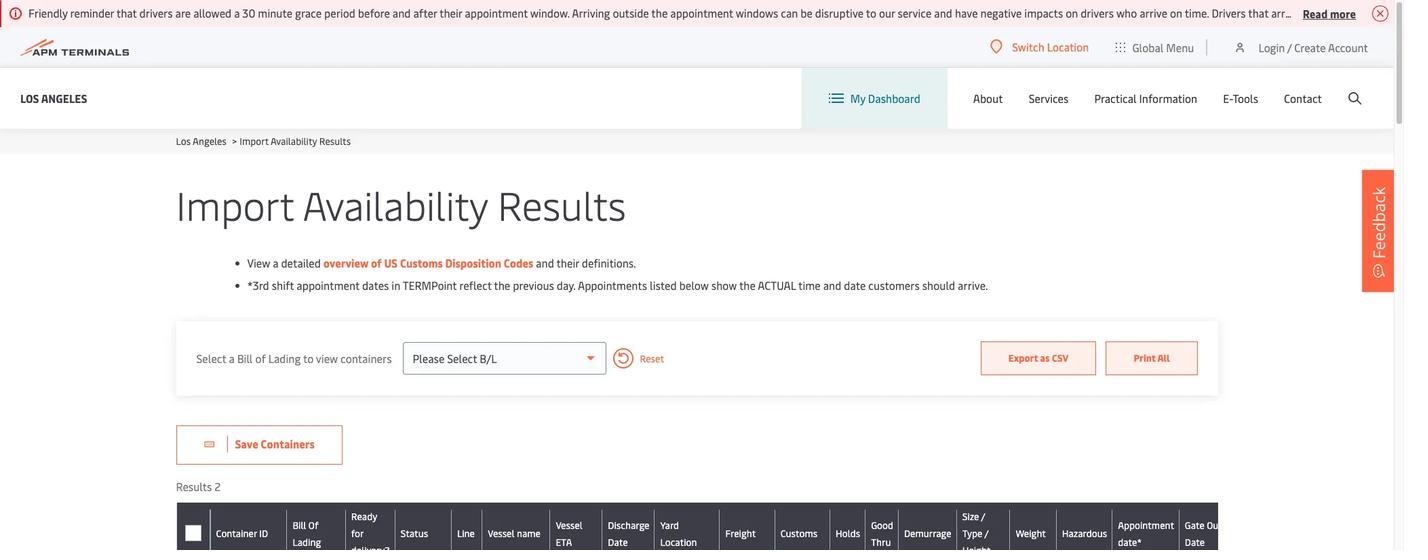 Task type: describe. For each thing, give the bounding box(es) containing it.
0 horizontal spatial bill
[[237, 351, 253, 366]]

1 vertical spatial customs
[[781, 528, 818, 541]]

who
[[1117, 5, 1137, 20]]

switch
[[1012, 39, 1045, 54]]

print all
[[1134, 352, 1170, 365]]

vessel name
[[488, 528, 541, 541]]

eta
[[556, 536, 572, 549]]

menu
[[1167, 40, 1194, 55]]

feedback button
[[1362, 170, 1396, 292]]

practical information button
[[1095, 68, 1198, 129]]

global menu
[[1133, 40, 1194, 55]]

csv
[[1052, 352, 1069, 365]]

allowed
[[193, 5, 232, 20]]

and left have
[[934, 5, 953, 20]]

2 drivers from the left
[[1081, 5, 1114, 20]]

my dashboard button
[[829, 68, 921, 129]]

2 vertical spatial results
[[176, 480, 212, 495]]

print all button
[[1106, 342, 1198, 376]]

as
[[1040, 352, 1050, 365]]

and left date
[[823, 278, 842, 293]]

window.
[[530, 5, 570, 20]]

switch location
[[1012, 39, 1089, 54]]

disruptive
[[815, 5, 864, 20]]

can
[[781, 5, 798, 20]]

delivery?
[[351, 545, 390, 551]]

more
[[1330, 6, 1356, 21]]

yard
[[660, 519, 679, 532]]

0 horizontal spatial of
[[255, 351, 266, 366]]

1 that from the left
[[117, 5, 137, 20]]

gate
[[1185, 519, 1205, 532]]

save containers button
[[176, 426, 343, 465]]

after
[[413, 5, 437, 20]]

services
[[1029, 91, 1069, 106]]

overview
[[324, 256, 369, 271]]

container id
[[216, 528, 268, 541]]

termpoint
[[403, 278, 457, 293]]

global
[[1133, 40, 1164, 55]]

feedback
[[1368, 187, 1390, 259]]

yard location
[[660, 519, 697, 549]]

windows
[[736, 5, 778, 20]]

angeles for los angeles > import availability results
[[193, 135, 227, 148]]

export as csv
[[1009, 352, 1069, 365]]

freight
[[726, 528, 756, 541]]

e-
[[1223, 91, 1233, 106]]

login
[[1259, 40, 1285, 55]]

gate out date
[[1185, 519, 1223, 549]]

1 horizontal spatial their
[[557, 256, 579, 271]]

view a detailed overview of us customs disposition codes and their definitions.
[[247, 256, 636, 271]]

friendly
[[28, 5, 68, 20]]

1 vertical spatial availability
[[303, 178, 488, 231]]

are
[[175, 5, 191, 20]]

2 vertical spatial /
[[985, 528, 989, 541]]

0 vertical spatial los angeles link
[[20, 90, 87, 107]]

codes
[[504, 256, 533, 271]]

my
[[851, 91, 866, 106]]

services button
[[1029, 68, 1069, 129]]

date
[[844, 278, 866, 293]]

reminder
[[70, 5, 114, 20]]

dashboard
[[868, 91, 921, 106]]

service
[[898, 5, 932, 20]]

los angeles
[[20, 91, 87, 106]]

have
[[955, 5, 978, 20]]

switch location button
[[991, 39, 1089, 54]]

be
[[801, 5, 813, 20]]

practical information
[[1095, 91, 1198, 106]]

height
[[963, 545, 991, 551]]

1 vertical spatial import
[[176, 178, 294, 231]]

container
[[216, 528, 257, 541]]

should
[[923, 278, 955, 293]]

1 horizontal spatial los angeles link
[[176, 135, 227, 148]]

ready
[[351, 511, 377, 524]]

print
[[1134, 352, 1156, 365]]

period
[[324, 5, 355, 20]]

listed
[[650, 278, 677, 293]]

about button
[[973, 68, 1003, 129]]

actual
[[758, 278, 796, 293]]

read more button
[[1303, 5, 1356, 22]]

containers
[[341, 351, 392, 366]]

create
[[1295, 40, 1326, 55]]

0 horizontal spatial appointment
[[297, 278, 360, 293]]

1 horizontal spatial appointment
[[465, 5, 528, 20]]

appointm
[[1366, 5, 1404, 20]]

detailed
[[281, 256, 321, 271]]

0 horizontal spatial the
[[494, 278, 510, 293]]

size
[[963, 511, 979, 524]]

reset
[[640, 352, 664, 365]]

overview of us customs disposition codes link
[[324, 256, 533, 271]]

and left after
[[393, 5, 411, 20]]

view
[[316, 351, 338, 366]]

los angeles > import availability results
[[176, 135, 351, 148]]

2 horizontal spatial their
[[1341, 5, 1363, 20]]

2 that from the left
[[1249, 5, 1269, 20]]

2 outside from the left
[[1302, 5, 1338, 20]]

a for bill
[[229, 351, 235, 366]]

contact button
[[1284, 68, 1322, 129]]

0 vertical spatial of
[[371, 256, 382, 271]]

*3rd shift appointment dates in termpoint reflect the previous day. appointments listed below show the actual time and date customers should arrive.
[[247, 278, 988, 293]]

day.
[[557, 278, 576, 293]]

/ for size
[[981, 511, 986, 524]]

1 horizontal spatial the
[[652, 5, 668, 20]]

1 on from the left
[[1066, 5, 1078, 20]]

1 outside from the left
[[613, 5, 649, 20]]

a for detailed
[[273, 256, 279, 271]]

impacts
[[1025, 5, 1063, 20]]

holds
[[836, 528, 860, 541]]

hazardous
[[1062, 528, 1107, 541]]

0 vertical spatial lading
[[268, 351, 301, 366]]

date inside gate out date
[[1185, 536, 1205, 549]]

reflect
[[460, 278, 492, 293]]



Task type: locate. For each thing, give the bounding box(es) containing it.
0 horizontal spatial date
[[608, 536, 628, 549]]

import availability results
[[176, 178, 626, 231]]

0 horizontal spatial angeles
[[41, 91, 87, 106]]

2 vertical spatial a
[[229, 351, 235, 366]]

0 horizontal spatial on
[[1066, 5, 1078, 20]]

1 vertical spatial los angeles link
[[176, 135, 227, 148]]

1 horizontal spatial to
[[866, 5, 877, 20]]

login / create account
[[1259, 40, 1368, 55]]

arrive.
[[958, 278, 988, 293]]

0 vertical spatial import
[[240, 135, 269, 148]]

that right "drivers"
[[1249, 5, 1269, 20]]

0 horizontal spatial their
[[440, 5, 462, 20]]

2 on from the left
[[1170, 5, 1183, 20]]

1 horizontal spatial on
[[1170, 5, 1183, 20]]

us
[[384, 256, 398, 271]]

1 horizontal spatial outside
[[1302, 5, 1338, 20]]

0 horizontal spatial drivers
[[139, 5, 173, 20]]

0 horizontal spatial location
[[660, 536, 697, 549]]

date down discharge
[[608, 536, 628, 549]]

1 arrive from the left
[[1140, 5, 1168, 20]]

their right after
[[440, 5, 462, 20]]

contact
[[1284, 91, 1322, 106]]

1 horizontal spatial that
[[1249, 5, 1269, 20]]

0 horizontal spatial vessel
[[488, 528, 515, 541]]

1 horizontal spatial angeles
[[193, 135, 227, 148]]

date down gate
[[1185, 536, 1205, 549]]

0 horizontal spatial outside
[[613, 5, 649, 20]]

1 horizontal spatial arrive
[[1272, 5, 1299, 20]]

lading down the of
[[293, 536, 321, 549]]

a left 30
[[234, 5, 240, 20]]

1 vertical spatial bill
[[293, 519, 306, 532]]

on right impacts
[[1066, 5, 1078, 20]]

read
[[1303, 6, 1328, 21]]

results 2
[[176, 480, 221, 495]]

arrive
[[1140, 5, 1168, 20], [1272, 5, 1299, 20]]

all
[[1158, 352, 1170, 365]]

out
[[1207, 519, 1223, 532]]

availability right > at the top
[[271, 135, 317, 148]]

appointment down overview
[[297, 278, 360, 293]]

0 horizontal spatial los
[[20, 91, 39, 106]]

arrive right the who
[[1140, 5, 1168, 20]]

0 horizontal spatial customs
[[400, 256, 443, 271]]

1 horizontal spatial bill
[[293, 519, 306, 532]]

a
[[234, 5, 240, 20], [273, 256, 279, 271], [229, 351, 235, 366]]

lading left view
[[268, 351, 301, 366]]

ready for delivery?
[[351, 511, 390, 551]]

save
[[235, 437, 258, 452]]

in
[[392, 278, 400, 293]]

before
[[358, 5, 390, 20]]

2 horizontal spatial appointment
[[670, 5, 733, 20]]

1 horizontal spatial of
[[371, 256, 382, 271]]

vessel up eta
[[556, 519, 583, 532]]

vessel for eta
[[556, 519, 583, 532]]

export as csv button
[[981, 342, 1097, 376]]

appointment left 'window.'
[[465, 5, 528, 20]]

1 drivers from the left
[[139, 5, 173, 20]]

status
[[401, 528, 428, 541]]

close alert image
[[1373, 5, 1389, 22]]

outside up login / create account
[[1302, 5, 1338, 20]]

1 horizontal spatial location
[[1047, 39, 1089, 54]]

a right the view
[[273, 256, 279, 271]]

bill right select in the left bottom of the page
[[237, 351, 253, 366]]

global menu button
[[1103, 27, 1208, 68]]

customs left the holds
[[781, 528, 818, 541]]

1 horizontal spatial los
[[176, 135, 191, 148]]

that right reminder
[[117, 5, 137, 20]]

0 horizontal spatial that
[[117, 5, 137, 20]]

None checkbox
[[185, 526, 202, 542], [185, 526, 202, 542], [185, 526, 202, 542], [185, 526, 202, 542]]

and
[[393, 5, 411, 20], [934, 5, 953, 20], [536, 256, 554, 271], [823, 278, 842, 293]]

1 vertical spatial to
[[303, 351, 314, 366]]

2
[[215, 480, 221, 495]]

information
[[1140, 91, 1198, 106]]

0 vertical spatial /
[[1288, 40, 1292, 55]]

1 vertical spatial location
[[660, 536, 697, 549]]

their up day.
[[557, 256, 579, 271]]

time
[[799, 278, 821, 293]]

bill inside bill of lading
[[293, 519, 306, 532]]

of right select in the left bottom of the page
[[255, 351, 266, 366]]

their left close alert "icon"
[[1341, 5, 1363, 20]]

login / create account link
[[1234, 27, 1368, 67]]

0 vertical spatial customs
[[400, 256, 443, 271]]

vessel left name
[[488, 528, 515, 541]]

drivers left are
[[139, 5, 173, 20]]

weight
[[1016, 528, 1046, 541]]

1 vertical spatial lading
[[293, 536, 321, 549]]

disposition
[[445, 256, 501, 271]]

minute
[[258, 5, 293, 20]]

appointment left windows
[[670, 5, 733, 20]]

2 arrive from the left
[[1272, 5, 1299, 20]]

arrive left read
[[1272, 5, 1299, 20]]

0 vertical spatial availability
[[271, 135, 317, 148]]

0 vertical spatial los
[[20, 91, 39, 106]]

on
[[1066, 5, 1078, 20], [1170, 5, 1183, 20]]

/ right login
[[1288, 40, 1292, 55]]

practical
[[1095, 91, 1137, 106]]

demurrage
[[904, 528, 952, 541]]

1 date from the left
[[608, 536, 628, 549]]

customs up termpoint
[[400, 256, 443, 271]]

/ right size
[[981, 511, 986, 524]]

1 horizontal spatial results
[[319, 135, 351, 148]]

e-tools
[[1223, 91, 1259, 106]]

show
[[712, 278, 737, 293]]

1 horizontal spatial customs
[[781, 528, 818, 541]]

friendly reminder that drivers are allowed a 30 minute grace period before and after their appointment window. arriving outside the appointment windows can be disruptive to our service and have negative impacts on drivers who arrive on time. drivers that arrive outside their appointm
[[28, 5, 1404, 20]]

vessel for name
[[488, 528, 515, 541]]

date inside discharge date
[[608, 536, 628, 549]]

the
[[652, 5, 668, 20], [494, 278, 510, 293], [740, 278, 756, 293]]

availability up us
[[303, 178, 488, 231]]

>
[[232, 135, 237, 148]]

angeles for los angeles
[[41, 91, 87, 106]]

location down "yard"
[[660, 536, 697, 549]]

1 vertical spatial a
[[273, 256, 279, 271]]

type
[[963, 528, 983, 541]]

1 horizontal spatial date
[[1185, 536, 1205, 549]]

1 vertical spatial results
[[498, 178, 626, 231]]

select
[[196, 351, 226, 366]]

0 vertical spatial angeles
[[41, 91, 87, 106]]

lading
[[268, 351, 301, 366], [293, 536, 321, 549]]

good thru
[[871, 519, 894, 549]]

results
[[319, 135, 351, 148], [498, 178, 626, 231], [176, 480, 212, 495]]

1 vertical spatial of
[[255, 351, 266, 366]]

1 horizontal spatial drivers
[[1081, 5, 1114, 20]]

los for los angeles
[[20, 91, 39, 106]]

dates
[[362, 278, 389, 293]]

los
[[20, 91, 39, 106], [176, 135, 191, 148]]

that
[[117, 5, 137, 20], [1249, 5, 1269, 20]]

discharge date
[[608, 519, 650, 549]]

containers
[[261, 437, 315, 452]]

previous
[[513, 278, 554, 293]]

0 vertical spatial a
[[234, 5, 240, 20]]

/ for login
[[1288, 40, 1292, 55]]

discharge
[[608, 519, 650, 532]]

bill
[[237, 351, 253, 366], [293, 519, 306, 532]]

outside right arriving
[[613, 5, 649, 20]]

to left our
[[866, 5, 877, 20]]

of left us
[[371, 256, 382, 271]]

2 horizontal spatial results
[[498, 178, 626, 231]]

location
[[1047, 39, 1089, 54], [660, 536, 697, 549]]

import right > at the top
[[240, 135, 269, 148]]

date*
[[1118, 536, 1142, 549]]

to left view
[[303, 351, 314, 366]]

drivers
[[139, 5, 173, 20], [1081, 5, 1114, 20]]

los for los angeles > import availability results
[[176, 135, 191, 148]]

drivers left the who
[[1081, 5, 1114, 20]]

0 vertical spatial results
[[319, 135, 351, 148]]

size / type / height
[[963, 511, 991, 551]]

location for yard
[[660, 536, 697, 549]]

1 vertical spatial /
[[981, 511, 986, 524]]

1 vertical spatial los
[[176, 135, 191, 148]]

2 date from the left
[[1185, 536, 1205, 549]]

0 horizontal spatial to
[[303, 351, 314, 366]]

arriving
[[572, 5, 610, 20]]

30
[[242, 5, 255, 20]]

2 horizontal spatial the
[[740, 278, 756, 293]]

of
[[371, 256, 382, 271], [255, 351, 266, 366]]

location right switch
[[1047, 39, 1089, 54]]

and up previous
[[536, 256, 554, 271]]

0 horizontal spatial arrive
[[1140, 5, 1168, 20]]

0 vertical spatial bill
[[237, 351, 253, 366]]

1 horizontal spatial vessel
[[556, 519, 583, 532]]

bill left the of
[[293, 519, 306, 532]]

/ right type
[[985, 528, 989, 541]]

0 vertical spatial location
[[1047, 39, 1089, 54]]

0 horizontal spatial results
[[176, 480, 212, 495]]

0 vertical spatial to
[[866, 5, 877, 20]]

tools
[[1233, 91, 1259, 106]]

line
[[457, 528, 475, 541]]

good
[[871, 519, 894, 532]]

a right select in the left bottom of the page
[[229, 351, 235, 366]]

los angeles link
[[20, 90, 87, 107], [176, 135, 227, 148]]

import down > at the top
[[176, 178, 294, 231]]

for
[[351, 528, 364, 541]]

0 horizontal spatial los angeles link
[[20, 90, 87, 107]]

on left time.
[[1170, 5, 1183, 20]]

1 vertical spatial angeles
[[193, 135, 227, 148]]

their
[[440, 5, 462, 20], [1341, 5, 1363, 20], [557, 256, 579, 271]]

reset button
[[606, 349, 664, 369]]

location for switch
[[1047, 39, 1089, 54]]

outside
[[613, 5, 649, 20], [1302, 5, 1338, 20]]



Task type: vqa. For each thing, say whether or not it's contained in the screenshot.
instagram "IMAGE"
no



